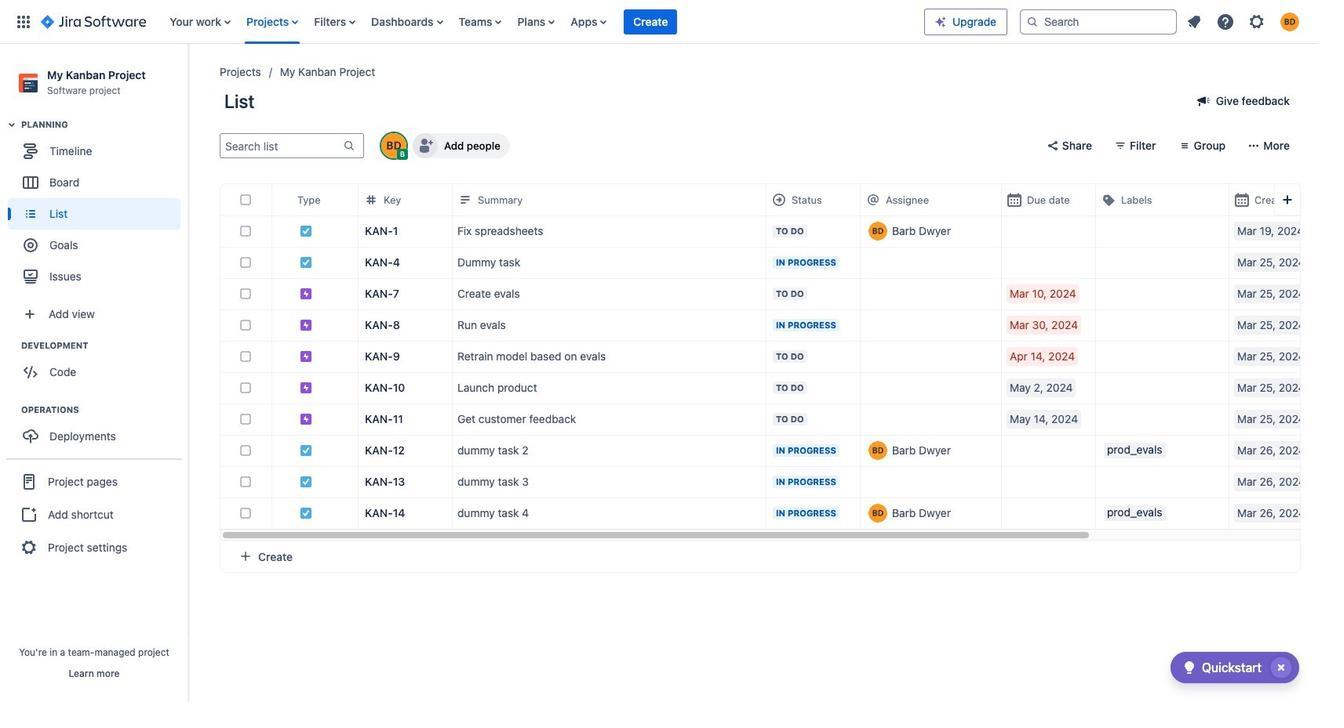 Task type: describe. For each thing, give the bounding box(es) containing it.
Search field
[[1020, 9, 1177, 34]]

help image
[[1216, 12, 1235, 31]]

group for the operations "icon"
[[8, 404, 188, 458]]

Search list text field
[[220, 135, 341, 157]]

heading for group related to 'development' "icon"
[[21, 340, 188, 352]]

add people image
[[416, 137, 435, 156]]

goal image
[[24, 239, 38, 253]]

1 task image from the top
[[300, 257, 312, 269]]

1 task image from the top
[[300, 225, 312, 238]]

group for planning image on the left top of page
[[8, 119, 188, 297]]

1 epic image from the top
[[300, 288, 312, 301]]

1 horizontal spatial list
[[1180, 7, 1309, 36]]

2 task image from the top
[[300, 445, 312, 458]]

dismiss quickstart image
[[1269, 656, 1294, 681]]

2 epic image from the top
[[300, 351, 312, 363]]

heading for group for planning image on the left top of page
[[21, 119, 188, 131]]

3 task image from the top
[[300, 508, 312, 520]]

sidebar element
[[0, 44, 188, 703]]

2 epic image from the top
[[300, 382, 312, 395]]

sidebar navigation image
[[171, 63, 206, 94]]

2 task image from the top
[[300, 476, 312, 489]]

search image
[[1026, 15, 1039, 28]]

3 epic image from the top
[[300, 414, 312, 426]]



Task type: locate. For each thing, give the bounding box(es) containing it.
2 vertical spatial epic image
[[300, 414, 312, 426]]

0 vertical spatial epic image
[[300, 288, 312, 301]]

group for 'development' "icon"
[[8, 340, 188, 393]]

1 heading from the top
[[21, 119, 188, 131]]

notifications image
[[1185, 12, 1204, 31]]

settings image
[[1247, 12, 1266, 31]]

2 heading from the top
[[21, 340, 188, 352]]

list
[[162, 0, 924, 44], [1180, 7, 1309, 36]]

heading for group for the operations "icon"
[[21, 404, 188, 417]]

planning image
[[2, 115, 21, 134]]

task image
[[300, 257, 312, 269], [300, 476, 312, 489]]

task image
[[300, 225, 312, 238], [300, 445, 312, 458], [300, 508, 312, 520]]

primary element
[[9, 0, 924, 44]]

group
[[8, 119, 188, 297], [8, 340, 188, 393], [8, 404, 188, 458], [6, 459, 182, 571]]

display or create a field to show in your list view image
[[1278, 190, 1297, 209]]

1 vertical spatial epic image
[[300, 382, 312, 395]]

your profile and settings image
[[1280, 12, 1299, 31]]

jira software image
[[41, 12, 146, 31], [41, 12, 146, 31]]

list item
[[624, 0, 677, 44]]

1 vertical spatial heading
[[21, 340, 188, 352]]

0 vertical spatial epic image
[[300, 320, 312, 332]]

0 vertical spatial task image
[[300, 225, 312, 238]]

2 vertical spatial heading
[[21, 404, 188, 417]]

1 vertical spatial epic image
[[300, 351, 312, 363]]

3 heading from the top
[[21, 404, 188, 417]]

operations image
[[2, 401, 21, 420]]

1 vertical spatial task image
[[300, 445, 312, 458]]

appswitcher icon image
[[14, 12, 33, 31]]

epic image
[[300, 320, 312, 332], [300, 382, 312, 395], [300, 414, 312, 426]]

1 vertical spatial task image
[[300, 476, 312, 489]]

0 vertical spatial task image
[[300, 257, 312, 269]]

banner
[[0, 0, 1318, 44]]

table
[[220, 185, 1318, 542]]

2 vertical spatial task image
[[300, 508, 312, 520]]

heading
[[21, 119, 188, 131], [21, 340, 188, 352], [21, 404, 188, 417]]

epic image
[[300, 288, 312, 301], [300, 351, 312, 363]]

None search field
[[1020, 9, 1177, 34]]

0 vertical spatial heading
[[21, 119, 188, 131]]

0 horizontal spatial list
[[162, 0, 924, 44]]

development image
[[2, 337, 21, 356]]

1 epic image from the top
[[300, 320, 312, 332]]



